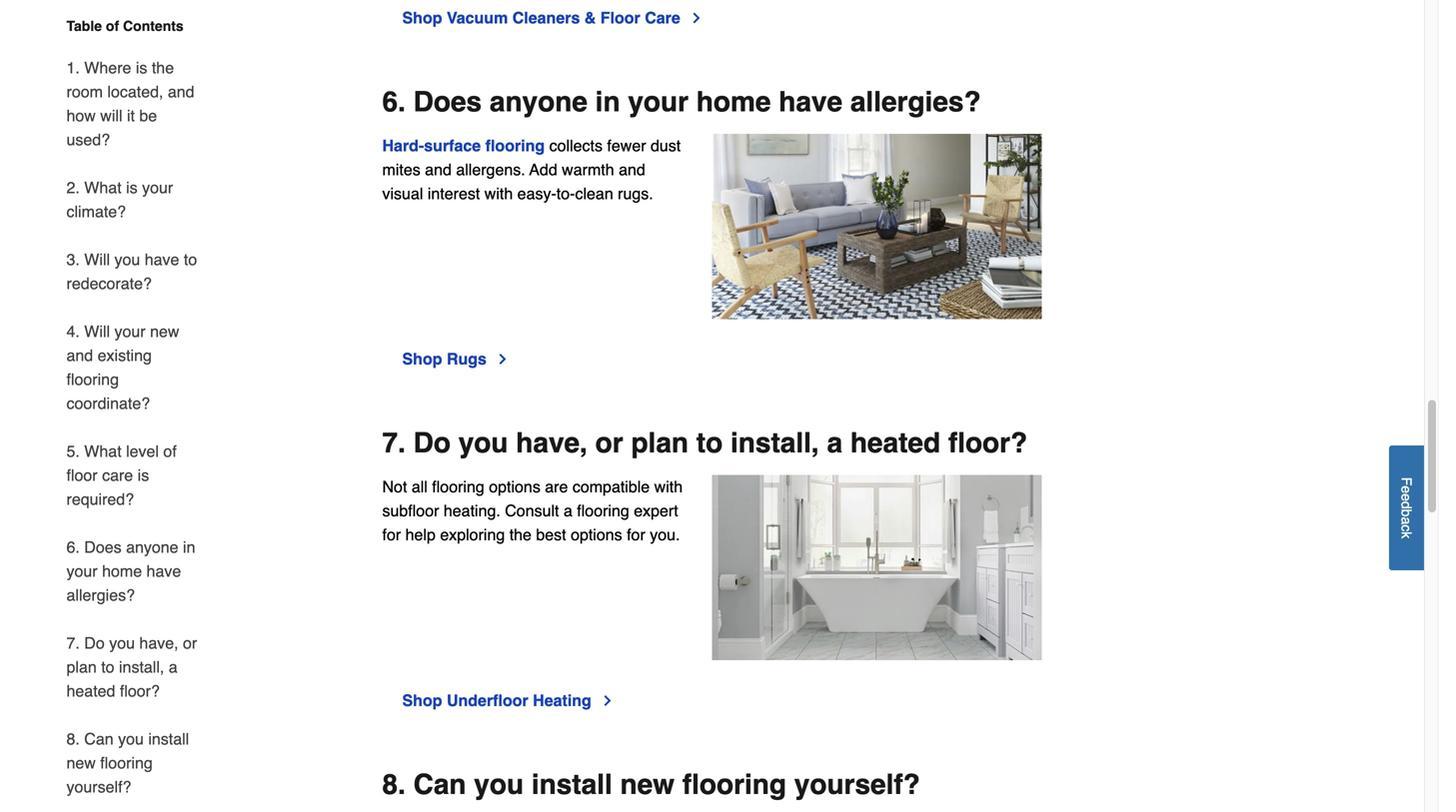 Task type: locate. For each thing, give the bounding box(es) containing it.
exploring
[[440, 526, 505, 544]]

rugs.
[[618, 184, 653, 203]]

1 horizontal spatial anyone
[[490, 86, 588, 118]]

install inside 8. can you install new flooring yourself?
[[148, 730, 189, 749]]

0 vertical spatial do
[[413, 427, 451, 459]]

6. up hard-
[[382, 86, 406, 118]]

shop
[[402, 9, 442, 27], [402, 350, 442, 368], [402, 691, 442, 710]]

used?
[[66, 130, 110, 149]]

0 horizontal spatial to
[[101, 658, 114, 677]]

the down consult
[[509, 526, 532, 544]]

install
[[148, 730, 189, 749], [532, 769, 612, 801]]

0 vertical spatial to
[[184, 250, 197, 269]]

1 will from the top
[[84, 250, 110, 269]]

1 vertical spatial 6.
[[66, 538, 80, 557]]

can down the underfloor
[[413, 769, 466, 801]]

you for 3. will you have to redecorate? link
[[114, 250, 140, 269]]

is down level
[[138, 466, 149, 485]]

1 vertical spatial allergies?
[[66, 586, 135, 605]]

6. does anyone in your home have allergies? up the dust
[[382, 86, 981, 118]]

0 horizontal spatial do
[[84, 634, 105, 653]]

options up consult
[[489, 478, 541, 496]]

7. down 6. does anyone in your home have allergies? link
[[66, 634, 80, 653]]

does
[[413, 86, 482, 118], [84, 538, 122, 557]]

0 vertical spatial options
[[489, 478, 541, 496]]

0 vertical spatial 8.
[[66, 730, 80, 749]]

7. up not
[[382, 427, 406, 459]]

anyone
[[490, 86, 588, 118], [126, 538, 178, 557]]

0 horizontal spatial chevron right image
[[495, 351, 511, 367]]

in up fewer
[[595, 86, 620, 118]]

the
[[152, 58, 174, 77], [509, 526, 532, 544]]

d
[[1399, 501, 1415, 509]]

new
[[150, 322, 179, 341], [66, 754, 96, 773], [620, 769, 675, 801]]

is up climate?
[[126, 178, 138, 197]]

1 horizontal spatial do
[[413, 427, 451, 459]]

will right 3.
[[84, 250, 110, 269]]

0 horizontal spatial allergies?
[[66, 586, 135, 605]]

chevron right image right rugs
[[495, 351, 511, 367]]

or up compatible
[[595, 427, 623, 459]]

1 horizontal spatial home
[[696, 86, 771, 118]]

chevron right image
[[495, 351, 511, 367], [599, 693, 615, 709]]

f e e d b a c k button
[[1389, 446, 1424, 571]]

table of contents element
[[50, 16, 200, 813]]

home down chevron right image
[[696, 86, 771, 118]]

0 vertical spatial 6. does anyone in your home have allergies?
[[382, 86, 981, 118]]

1 vertical spatial chevron right image
[[599, 693, 615, 709]]

shop underfloor heating
[[402, 691, 591, 710]]

0 vertical spatial 7. do you have, or plan to install, a heated floor?
[[382, 427, 1028, 459]]

6. does anyone in your home have allergies?
[[382, 86, 981, 118], [66, 538, 195, 605]]

chevron right image for have,
[[599, 693, 615, 709]]

0 horizontal spatial install,
[[119, 658, 164, 677]]

1 horizontal spatial new
[[150, 322, 179, 341]]

do inside 7. do you have, or plan to install, a heated floor? link
[[84, 634, 105, 653]]

f e e d b a c k
[[1399, 477, 1415, 539]]

can
[[84, 730, 114, 749], [413, 769, 466, 801]]

0 horizontal spatial the
[[152, 58, 174, 77]]

contents
[[123, 18, 184, 34]]

have, down 6. does anyone in your home have allergies? link
[[139, 634, 178, 653]]

located,
[[107, 82, 163, 101]]

1 vertical spatial will
[[84, 322, 110, 341]]

of right table
[[106, 18, 119, 34]]

what inside 5. what level of floor care is required?
[[84, 442, 122, 461]]

0 horizontal spatial heated
[[66, 682, 115, 701]]

1 vertical spatial is
[[126, 178, 138, 197]]

1 vertical spatial do
[[84, 634, 105, 653]]

1 vertical spatial have,
[[139, 634, 178, 653]]

table
[[66, 18, 102, 34]]

1 horizontal spatial in
[[595, 86, 620, 118]]

your
[[628, 86, 689, 118], [142, 178, 173, 197], [114, 322, 146, 341], [66, 562, 98, 581]]

1 vertical spatial heated
[[66, 682, 115, 701]]

plan inside 7. do you have, or plan to install, a heated floor?
[[66, 658, 97, 677]]

7. do you have, or plan to install, a heated floor? up expert
[[382, 427, 1028, 459]]

0 horizontal spatial home
[[102, 562, 142, 581]]

interest
[[428, 184, 480, 203]]

0 horizontal spatial 7. do you have, or plan to install, a heated floor?
[[66, 634, 197, 701]]

4. will your new and existing flooring coordinate? link
[[66, 308, 200, 428]]

can down 7. do you have, or plan to install, a heated floor? link
[[84, 730, 114, 749]]

and down 4.
[[66, 346, 93, 365]]

1 e from the top
[[1399, 486, 1415, 494]]

you inside 8. can you install new flooring yourself?
[[118, 730, 144, 749]]

e
[[1399, 486, 1415, 494], [1399, 494, 1415, 501]]

7.
[[382, 427, 406, 459], [66, 634, 80, 653]]

1 horizontal spatial the
[[509, 526, 532, 544]]

1 horizontal spatial can
[[413, 769, 466, 801]]

floor
[[66, 466, 98, 485]]

1 horizontal spatial install,
[[731, 427, 819, 459]]

0 horizontal spatial 8. can you install new flooring yourself?
[[66, 730, 189, 797]]

0 vertical spatial does
[[413, 86, 482, 118]]

room
[[66, 82, 103, 101]]

2. what is your climate? link
[[66, 164, 200, 236]]

7. do you have, or plan to install, a heated floor? down 6. does anyone in your home have allergies? link
[[66, 634, 197, 701]]

the inside not all flooring options are compatible with subfloor heating. consult a flooring expert for help exploring the best options for you.
[[509, 526, 532, 544]]

what up care
[[84, 442, 122, 461]]

is inside 2. what is your climate?
[[126, 178, 138, 197]]

a inside 7. do you have, or plan to install, a heated floor?
[[169, 658, 178, 677]]

1 horizontal spatial 6.
[[382, 86, 406, 118]]

your inside 2. what is your climate?
[[142, 178, 173, 197]]

your up the dust
[[628, 86, 689, 118]]

new inside 4. will your new and existing flooring coordinate?
[[150, 322, 179, 341]]

7. do you have, or plan to install, a heated floor? link
[[66, 620, 200, 716]]

8. can you install new flooring yourself?
[[66, 730, 189, 797], [382, 769, 920, 801]]

0 vertical spatial plan
[[631, 427, 689, 459]]

2.
[[66, 178, 80, 197]]

be
[[139, 106, 157, 125]]

1 horizontal spatial floor?
[[948, 427, 1028, 459]]

or down 6. does anyone in your home have allergies? link
[[183, 634, 197, 653]]

shop left the underfloor
[[402, 691, 442, 710]]

0 horizontal spatial 6.
[[66, 538, 80, 557]]

0 horizontal spatial options
[[489, 478, 541, 496]]

0 vertical spatial shop
[[402, 9, 442, 27]]

2 shop from the top
[[402, 350, 442, 368]]

e up d
[[1399, 486, 1415, 494]]

you up redecorate? on the top
[[114, 250, 140, 269]]

not
[[382, 478, 407, 496]]

6.
[[382, 86, 406, 118], [66, 538, 80, 557]]

chevron right image inside shop underfloor heating link
[[599, 693, 615, 709]]

of inside 5. what level of floor care is required?
[[163, 442, 177, 461]]

1 horizontal spatial yourself?
[[794, 769, 920, 801]]

install, inside table of contents element
[[119, 658, 164, 677]]

and
[[168, 82, 194, 101], [425, 161, 452, 179], [619, 161, 645, 179], [66, 346, 93, 365]]

not all flooring options are compatible with subfloor heating. consult a flooring expert for help exploring the best options for you.
[[382, 478, 683, 544]]

2 what from the top
[[84, 442, 122, 461]]

install down heating
[[532, 769, 612, 801]]

is for what
[[126, 178, 138, 197]]

options right best
[[571, 526, 622, 544]]

visual
[[382, 184, 423, 203]]

a inside not all flooring options are compatible with subfloor heating. consult a flooring expert for help exploring the best options for you.
[[564, 502, 573, 520]]

0 horizontal spatial for
[[382, 526, 401, 544]]

8. can you install new flooring yourself? link
[[66, 716, 200, 812]]

flooring inside 4. will your new and existing flooring coordinate?
[[66, 370, 119, 389]]

you down 7. do you have, or plan to install, a heated floor? link
[[118, 730, 144, 749]]

0 vertical spatial the
[[152, 58, 174, 77]]

have,
[[516, 427, 588, 459], [139, 634, 178, 653]]

shop left rugs
[[402, 350, 442, 368]]

0 horizontal spatial with
[[484, 184, 513, 203]]

0 horizontal spatial does
[[84, 538, 122, 557]]

install down 7. do you have, or plan to install, a heated floor? link
[[148, 730, 189, 749]]

1 vertical spatial home
[[102, 562, 142, 581]]

your down be on the left
[[142, 178, 173, 197]]

home
[[696, 86, 771, 118], [102, 562, 142, 581]]

will right 4.
[[84, 322, 110, 341]]

0 horizontal spatial can
[[84, 730, 114, 749]]

k
[[1399, 532, 1415, 539]]

shop for do
[[402, 691, 442, 710]]

6. down required?
[[66, 538, 80, 557]]

you up heating.
[[458, 427, 508, 459]]

6. does anyone in your home have allergies? link
[[66, 524, 200, 620]]

2 will from the top
[[84, 322, 110, 341]]

0 horizontal spatial of
[[106, 18, 119, 34]]

1 vertical spatial shop
[[402, 350, 442, 368]]

allergies? inside table of contents element
[[66, 586, 135, 605]]

home down required?
[[102, 562, 142, 581]]

or inside 7. do you have, or plan to install, a heated floor?
[[183, 634, 197, 653]]

you down 6. does anyone in your home have allergies? link
[[109, 634, 135, 653]]

1 horizontal spatial to
[[184, 250, 197, 269]]

all
[[412, 478, 428, 496]]

allergies?
[[850, 86, 981, 118], [66, 586, 135, 605]]

it
[[127, 106, 135, 125]]

flooring
[[485, 137, 545, 155], [66, 370, 119, 389], [432, 478, 484, 496], [577, 502, 629, 520], [100, 754, 153, 773], [682, 769, 787, 801]]

1 vertical spatial to
[[696, 427, 723, 459]]

anyone inside 6. does anyone in your home have allergies? link
[[126, 538, 178, 557]]

8.
[[66, 730, 80, 749], [382, 769, 406, 801]]

1 horizontal spatial heated
[[850, 427, 941, 459]]

shop left 'vacuum'
[[402, 9, 442, 27]]

do up all
[[413, 427, 451, 459]]

for left you.
[[627, 526, 645, 544]]

will inside 4. will your new and existing flooring coordinate?
[[84, 322, 110, 341]]

2 e from the top
[[1399, 494, 1415, 501]]

0 vertical spatial have,
[[516, 427, 588, 459]]

3 shop from the top
[[402, 691, 442, 710]]

in
[[595, 86, 620, 118], [183, 538, 195, 557]]

1 vertical spatial the
[[509, 526, 532, 544]]

0 vertical spatial of
[[106, 18, 119, 34]]

1 vertical spatial anyone
[[126, 538, 178, 557]]

for left help
[[382, 526, 401, 544]]

will inside 3. will you have to redecorate?
[[84, 250, 110, 269]]

0 horizontal spatial 7.
[[66, 634, 80, 653]]

with up expert
[[654, 478, 683, 496]]

does inside 6. does anyone in your home have allergies?
[[84, 538, 122, 557]]

1 horizontal spatial of
[[163, 442, 177, 461]]

1 horizontal spatial install
[[532, 769, 612, 801]]

anyone up "collects"
[[490, 86, 588, 118]]

for
[[382, 526, 401, 544], [627, 526, 645, 544]]

&
[[584, 9, 596, 27]]

0 vertical spatial chevron right image
[[495, 351, 511, 367]]

1 vertical spatial what
[[84, 442, 122, 461]]

0 horizontal spatial 6. does anyone in your home have allergies?
[[66, 538, 195, 605]]

and up rugs. at top left
[[619, 161, 645, 179]]

your up existing at the left
[[114, 322, 146, 341]]

c
[[1399, 525, 1415, 532]]

0 horizontal spatial plan
[[66, 658, 97, 677]]

chevron right image right heating
[[599, 693, 615, 709]]

1 vertical spatial 7.
[[66, 634, 80, 653]]

0 horizontal spatial yourself?
[[66, 778, 131, 797]]

in down the 5. what level of floor care is required? link at the bottom left of the page
[[183, 538, 195, 557]]

flooring inside 8. can you install new flooring yourself?
[[100, 754, 153, 773]]

0 vertical spatial in
[[595, 86, 620, 118]]

and inside 1. where is the room located, and how will it be used?
[[168, 82, 194, 101]]

is inside 1. where is the room located, and how will it be used?
[[136, 58, 147, 77]]

to
[[184, 250, 197, 269], [696, 427, 723, 459], [101, 658, 114, 677]]

0 vertical spatial install
[[148, 730, 189, 749]]

1 vertical spatial of
[[163, 442, 177, 461]]

1 horizontal spatial options
[[571, 526, 622, 544]]

what up climate?
[[84, 178, 122, 197]]

install,
[[731, 427, 819, 459], [119, 658, 164, 677]]

floor?
[[948, 427, 1028, 459], [120, 682, 160, 701]]

does down required?
[[84, 538, 122, 557]]

2 vertical spatial shop
[[402, 691, 442, 710]]

1 vertical spatial in
[[183, 538, 195, 557]]

dust
[[651, 137, 681, 155]]

do down 6. does anyone in your home have allergies? link
[[84, 634, 105, 653]]

0 horizontal spatial floor?
[[120, 682, 160, 701]]

1 vertical spatial plan
[[66, 658, 97, 677]]

1 horizontal spatial or
[[595, 427, 623, 459]]

1 vertical spatial 8.
[[382, 769, 406, 801]]

have inside 3. will you have to redecorate?
[[145, 250, 179, 269]]

is
[[136, 58, 147, 77], [126, 178, 138, 197], [138, 466, 149, 485]]

0 vertical spatial floor?
[[948, 427, 1028, 459]]

and right located,
[[168, 82, 194, 101]]

0 horizontal spatial or
[[183, 634, 197, 653]]

0 vertical spatial with
[[484, 184, 513, 203]]

chevron right image inside shop rugs link
[[495, 351, 511, 367]]

0 vertical spatial what
[[84, 178, 122, 197]]

can inside table of contents element
[[84, 730, 114, 749]]

0 vertical spatial will
[[84, 250, 110, 269]]

is up located,
[[136, 58, 147, 77]]

have, up are
[[516, 427, 588, 459]]

anyone down required?
[[126, 538, 178, 557]]

you
[[114, 250, 140, 269], [458, 427, 508, 459], [109, 634, 135, 653], [118, 730, 144, 749], [474, 769, 524, 801]]

0 vertical spatial allergies?
[[850, 86, 981, 118]]

1 what from the top
[[84, 178, 122, 197]]

yourself?
[[794, 769, 920, 801], [66, 778, 131, 797]]

1 vertical spatial floor?
[[120, 682, 160, 701]]

heated
[[850, 427, 941, 459], [66, 682, 115, 701]]

chevron right image for in
[[495, 351, 511, 367]]

you for 8. can you install new flooring yourself? link at left
[[118, 730, 144, 749]]

1 vertical spatial have
[[145, 250, 179, 269]]

6. does anyone in your home have allergies? down required?
[[66, 538, 195, 605]]

0 horizontal spatial have,
[[139, 634, 178, 653]]

and down the surface
[[425, 161, 452, 179]]

the up located,
[[152, 58, 174, 77]]

what inside 2. what is your climate?
[[84, 178, 122, 197]]

you inside 7. do you have, or plan to install, a heated floor?
[[109, 634, 135, 653]]

hard-surface flooring link
[[382, 137, 545, 155]]

1 vertical spatial 6. does anyone in your home have allergies?
[[66, 538, 195, 605]]

options
[[489, 478, 541, 496], [571, 526, 622, 544]]

does up the surface
[[413, 86, 482, 118]]

1 horizontal spatial with
[[654, 478, 683, 496]]

2 horizontal spatial new
[[620, 769, 675, 801]]

1 vertical spatial install,
[[119, 658, 164, 677]]

with down allergens.
[[484, 184, 513, 203]]

2 vertical spatial to
[[101, 658, 114, 677]]

a
[[827, 427, 843, 459], [564, 502, 573, 520], [1399, 517, 1415, 525], [169, 658, 178, 677]]

consult
[[505, 502, 559, 520]]

shop rugs link
[[402, 347, 511, 371]]

you inside 3. will you have to redecorate?
[[114, 250, 140, 269]]

floor? inside 7. do you have, or plan to install, a heated floor?
[[120, 682, 160, 701]]

0 vertical spatial 6.
[[382, 86, 406, 118]]

0 horizontal spatial in
[[183, 538, 195, 557]]

what
[[84, 178, 122, 197], [84, 442, 122, 461]]

of right level
[[163, 442, 177, 461]]

1 horizontal spatial for
[[627, 526, 645, 544]]

will for 4.
[[84, 322, 110, 341]]

e up b
[[1399, 494, 1415, 501]]

a large bathroom with a white freestanding tub, dual white vanities and marble-look tile flooring. image
[[712, 475, 1042, 661]]



Task type: vqa. For each thing, say whether or not it's contained in the screenshot.
the Furniture
no



Task type: describe. For each thing, give the bounding box(es) containing it.
chevron right image
[[688, 10, 704, 26]]

in inside table of contents element
[[183, 538, 195, 557]]

care
[[102, 466, 133, 485]]

you for 7. do you have, or plan to install, a heated floor? link
[[109, 634, 135, 653]]

shop rugs
[[402, 350, 487, 368]]

shop for does
[[402, 350, 442, 368]]

1 vertical spatial options
[[571, 526, 622, 544]]

will for 3.
[[84, 250, 110, 269]]

your down required?
[[66, 562, 98, 581]]

5. what level of floor care is required? link
[[66, 428, 200, 524]]

required?
[[66, 490, 134, 509]]

1 horizontal spatial 7. do you have, or plan to install, a heated floor?
[[382, 427, 1028, 459]]

warmth
[[562, 161, 614, 179]]

easy-
[[517, 184, 556, 203]]

0 horizontal spatial new
[[66, 754, 96, 773]]

2 vertical spatial have
[[146, 562, 181, 581]]

0 vertical spatial install,
[[731, 427, 819, 459]]

0 vertical spatial heated
[[850, 427, 941, 459]]

what for climate?
[[84, 178, 122, 197]]

and inside 4. will your new and existing flooring coordinate?
[[66, 346, 93, 365]]

a living room with rattan chairs, a light blue sofa and a navy, light blue and white patterned rug. image
[[712, 134, 1042, 320]]

are
[[545, 478, 568, 496]]

1 horizontal spatial does
[[413, 86, 482, 118]]

f
[[1399, 477, 1415, 486]]

with inside not all flooring options are compatible with subfloor heating. consult a flooring expert for help exploring the best options for you.
[[654, 478, 683, 496]]

4.
[[66, 322, 80, 341]]

1. where is the room located, and how will it be used?
[[66, 58, 194, 149]]

how
[[66, 106, 96, 125]]

1 horizontal spatial allergies?
[[850, 86, 981, 118]]

redecorate?
[[66, 274, 152, 293]]

2 for from the left
[[627, 526, 645, 544]]

what for floor
[[84, 442, 122, 461]]

climate?
[[66, 202, 126, 221]]

to inside 3. will you have to redecorate?
[[184, 250, 197, 269]]

1.
[[66, 58, 80, 77]]

compatible
[[573, 478, 650, 496]]

1 horizontal spatial 8. can you install new flooring yourself?
[[382, 769, 920, 801]]

3. will you have to redecorate?
[[66, 250, 197, 293]]

5. what level of floor care is required?
[[66, 442, 177, 509]]

2 horizontal spatial to
[[696, 427, 723, 459]]

to-
[[556, 184, 575, 203]]

fewer
[[607, 137, 646, 155]]

is for where
[[136, 58, 147, 77]]

vacuum
[[447, 9, 508, 27]]

care
[[645, 9, 680, 27]]

6. inside table of contents element
[[66, 538, 80, 557]]

5.
[[66, 442, 80, 461]]

shop vacuum cleaners & floor care link
[[402, 6, 704, 30]]

1 for from the left
[[382, 526, 401, 544]]

subfloor
[[382, 502, 439, 520]]

existing
[[98, 346, 152, 365]]

6. does anyone in your home have allergies? inside table of contents element
[[66, 538, 195, 605]]

your inside 4. will your new and existing flooring coordinate?
[[114, 322, 146, 341]]

rugs
[[447, 350, 487, 368]]

2. what is your climate?
[[66, 178, 173, 221]]

best
[[536, 526, 566, 544]]

1 horizontal spatial 8.
[[382, 769, 406, 801]]

where
[[84, 58, 131, 77]]

collects
[[549, 137, 603, 155]]

0 vertical spatial anyone
[[490, 86, 588, 118]]

8. can you install new flooring yourself? inside table of contents element
[[66, 730, 189, 797]]

underfloor
[[447, 691, 528, 710]]

to inside 7. do you have, or plan to install, a heated floor?
[[101, 658, 114, 677]]

7. inside 7. do you have, or plan to install, a heated floor?
[[66, 634, 80, 653]]

yourself? inside table of contents element
[[66, 778, 131, 797]]

coordinate?
[[66, 394, 150, 413]]

b
[[1399, 509, 1415, 517]]

3.
[[66, 250, 80, 269]]

is inside 5. what level of floor care is required?
[[138, 466, 149, 485]]

you.
[[650, 526, 680, 544]]

0 vertical spatial 7.
[[382, 427, 406, 459]]

collects fewer dust mites and allergens. add warmth and visual interest with easy-to-clean rugs.
[[382, 137, 681, 203]]

1 horizontal spatial plan
[[631, 427, 689, 459]]

help
[[405, 526, 436, 544]]

expert
[[634, 502, 678, 520]]

a inside button
[[1399, 517, 1415, 525]]

heating.
[[444, 502, 501, 520]]

surface
[[424, 137, 481, 155]]

hard-surface flooring
[[382, 137, 545, 155]]

1 vertical spatial install
[[532, 769, 612, 801]]

8. inside 8. can you install new flooring yourself? link
[[66, 730, 80, 749]]

hard-
[[382, 137, 424, 155]]

shop underfloor heating link
[[402, 689, 615, 713]]

add
[[529, 161, 557, 179]]

4. will your new and existing flooring coordinate?
[[66, 322, 179, 413]]

with inside the collects fewer dust mites and allergens. add warmth and visual interest with easy-to-clean rugs.
[[484, 184, 513, 203]]

level
[[126, 442, 159, 461]]

table of contents
[[66, 18, 184, 34]]

0 vertical spatial have
[[779, 86, 843, 118]]

1 horizontal spatial have,
[[516, 427, 588, 459]]

cleaners
[[512, 9, 580, 27]]

mites
[[382, 161, 420, 179]]

the inside 1. where is the room located, and how will it be used?
[[152, 58, 174, 77]]

will
[[100, 106, 122, 125]]

heated inside 7. do you have, or plan to install, a heated floor?
[[66, 682, 115, 701]]

clean
[[575, 184, 613, 203]]

shop vacuum cleaners & floor care
[[402, 9, 680, 27]]

1. where is the room located, and how will it be used? link
[[66, 44, 200, 164]]

have, inside 7. do you have, or plan to install, a heated floor?
[[139, 634, 178, 653]]

floor
[[600, 9, 640, 27]]

allergens.
[[456, 161, 525, 179]]

7. do you have, or plan to install, a heated floor? inside table of contents element
[[66, 634, 197, 701]]

home inside table of contents element
[[102, 562, 142, 581]]

heating
[[533, 691, 591, 710]]

3. will you have to redecorate? link
[[66, 236, 200, 308]]

1 shop from the top
[[402, 9, 442, 27]]

you down shop underfloor heating at the bottom left
[[474, 769, 524, 801]]



